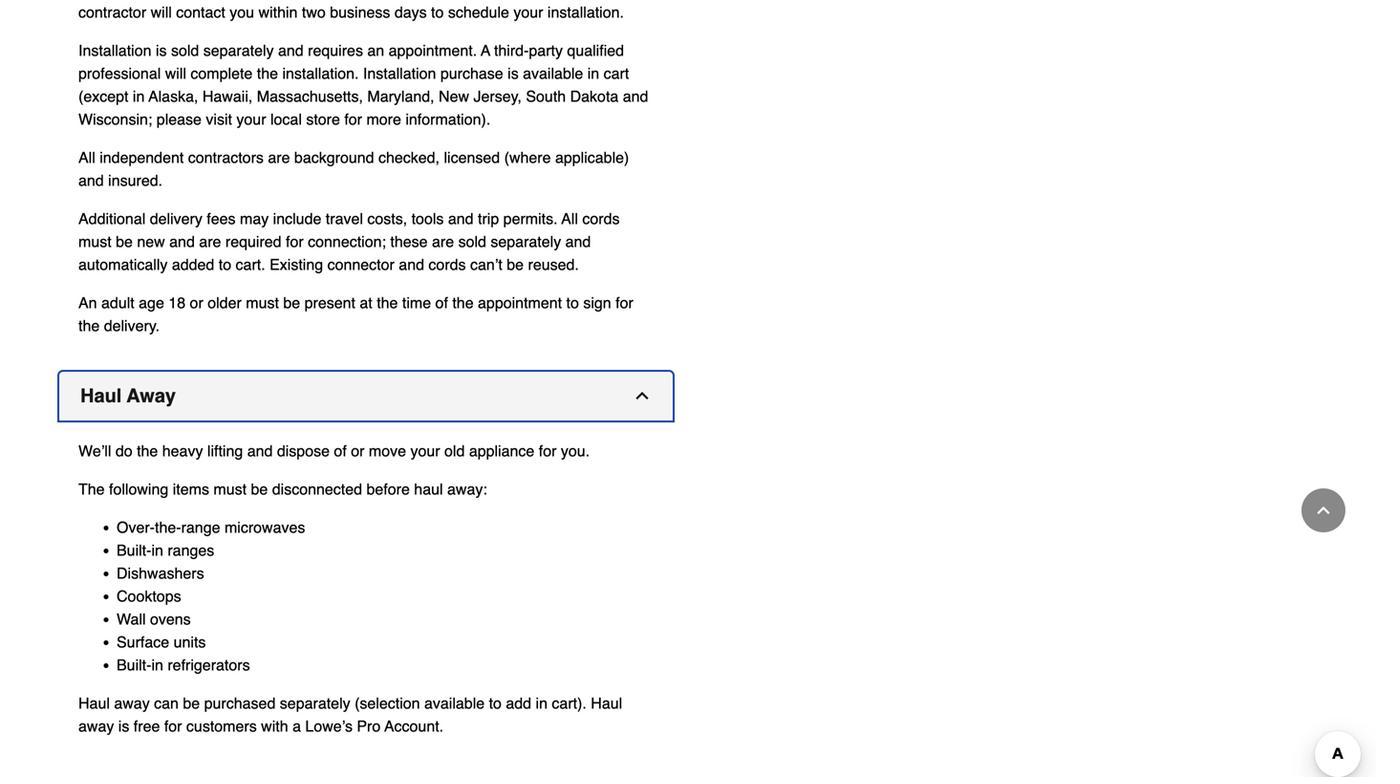 Task type: locate. For each thing, give the bounding box(es) containing it.
are down local
[[268, 149, 290, 167]]

pro
[[357, 718, 381, 735]]

chevron up image
[[633, 386, 652, 406], [1315, 501, 1334, 520]]

1 vertical spatial of
[[334, 442, 347, 460]]

built- down over-
[[117, 542, 151, 559]]

1 vertical spatial haul
[[78, 695, 110, 712]]

2 built- from the top
[[117, 657, 151, 674]]

sold up can't at left
[[458, 233, 487, 251]]

and up reused.
[[566, 233, 591, 251]]

separately
[[203, 42, 274, 59], [491, 233, 561, 251], [280, 695, 351, 712]]

your
[[237, 111, 266, 128], [411, 442, 440, 460]]

your inside installation is sold separately and requires an appointment. a third-party qualified professional will complete the installation. installation purchase is available in cart (except in alaska, hawaii, massachusetts, maryland, new jersey, south dakota and wisconsin; please visit your local store for more information).
[[237, 111, 266, 128]]

licensed
[[444, 149, 500, 167]]

are down fees
[[199, 233, 221, 251]]

free
[[134, 718, 160, 735]]

for left you.
[[539, 442, 557, 460]]

all inside additional delivery fees may include travel costs, tools and trip permits. all cords must be new and are required for connection; these are sold separately and automatically added to cart. existing connector and cords can't be reused.
[[562, 210, 578, 228]]

dispose
[[277, 442, 330, 460]]

these
[[390, 233, 428, 251]]

1 vertical spatial available
[[424, 695, 485, 712]]

the-
[[155, 519, 181, 537]]

must down the lifting at the bottom of page
[[214, 481, 247, 498]]

for down can
[[164, 718, 182, 735]]

chevron up image inside scroll to top element
[[1315, 501, 1334, 520]]

1 vertical spatial your
[[411, 442, 440, 460]]

may
[[240, 210, 269, 228]]

1 horizontal spatial are
[[268, 149, 290, 167]]

must inside additional delivery fees may include travel costs, tools and trip permits. all cords must be new and are required for connection; these are sold separately and automatically added to cart. existing connector and cords can't be reused.
[[78, 233, 112, 251]]

0 vertical spatial all
[[78, 149, 95, 167]]

customers
[[186, 718, 257, 735]]

your left old
[[411, 442, 440, 460]]

0 vertical spatial chevron up image
[[633, 386, 652, 406]]

away up free
[[114, 695, 150, 712]]

1 vertical spatial must
[[246, 294, 279, 312]]

visit
[[206, 111, 232, 128]]

we'll
[[78, 442, 111, 460]]

at
[[360, 294, 373, 312]]

0 horizontal spatial all
[[78, 149, 95, 167]]

wall
[[117, 611, 146, 628]]

sold
[[171, 42, 199, 59], [458, 233, 487, 251]]

are inside all independent contractors are background checked, licensed (where applicable) and insured.
[[268, 149, 290, 167]]

background
[[294, 149, 374, 167]]

of right 'time'
[[436, 294, 448, 312]]

age
[[139, 294, 164, 312]]

1 horizontal spatial sold
[[458, 233, 487, 251]]

or right 18
[[190, 294, 203, 312]]

1 vertical spatial cords
[[429, 256, 466, 274]]

the down can't at left
[[453, 294, 474, 312]]

is inside the haul away can be purchased separately (selection available to add in cart). haul away is free for customers with a lowe's pro account.
[[118, 718, 129, 735]]

automatically
[[78, 256, 168, 274]]

18
[[169, 294, 186, 312]]

disconnected
[[272, 481, 362, 498]]

present
[[305, 294, 356, 312]]

away left free
[[78, 718, 114, 735]]

1 vertical spatial chevron up image
[[1315, 501, 1334, 520]]

in inside the haul away can be purchased separately (selection available to add in cart). haul away is free for customers with a lowe's pro account.
[[536, 695, 548, 712]]

haul inside the haul away can be purchased separately (selection available to add in cart). haul away is free for customers with a lowe's pro account.
[[78, 695, 110, 712]]

units
[[174, 634, 206, 651]]

must inside an adult age 18 or older must be present at the time of the appointment to sign for the delivery.
[[246, 294, 279, 312]]

contractors
[[188, 149, 264, 167]]

are
[[268, 149, 290, 167], [199, 233, 221, 251], [432, 233, 454, 251]]

installation up maryland,
[[363, 65, 436, 82]]

1 horizontal spatial of
[[436, 294, 448, 312]]

permits.
[[504, 210, 558, 228]]

to
[[219, 256, 231, 274], [567, 294, 579, 312], [489, 695, 502, 712]]

0 horizontal spatial to
[[219, 256, 231, 274]]

1 horizontal spatial all
[[562, 210, 578, 228]]

with
[[261, 718, 288, 735]]

separately up complete
[[203, 42, 274, 59]]

2 horizontal spatial is
[[508, 65, 519, 82]]

0 vertical spatial built-
[[117, 542, 151, 559]]

2 horizontal spatial to
[[567, 294, 579, 312]]

1 vertical spatial to
[[567, 294, 579, 312]]

0 horizontal spatial is
[[118, 718, 129, 735]]

and down these
[[399, 256, 424, 274]]

of inside an adult age 18 or older must be present at the time of the appointment to sign for the delivery.
[[436, 294, 448, 312]]

all inside all independent contractors are background checked, licensed (where applicable) and insured.
[[78, 149, 95, 167]]

installation
[[78, 42, 152, 59], [363, 65, 436, 82]]

separately down "permits."
[[491, 233, 561, 251]]

existing
[[270, 256, 323, 274]]

or left move
[[351, 442, 365, 460]]

separately up lowe's
[[280, 695, 351, 712]]

available up south
[[523, 65, 583, 82]]

purchase
[[441, 65, 504, 82]]

costs,
[[367, 210, 407, 228]]

1 horizontal spatial separately
[[280, 695, 351, 712]]

cooktops
[[117, 588, 181, 605]]

must down additional
[[78, 233, 112, 251]]

haul inside button
[[80, 385, 122, 407]]

all right "permits."
[[562, 210, 578, 228]]

2 vertical spatial to
[[489, 695, 502, 712]]

appointment.
[[389, 42, 477, 59]]

1 vertical spatial all
[[562, 210, 578, 228]]

and right the lifting at the bottom of page
[[247, 442, 273, 460]]

is left free
[[118, 718, 129, 735]]

cart). haul
[[552, 695, 623, 712]]

0 horizontal spatial separately
[[203, 42, 274, 59]]

0 vertical spatial is
[[156, 42, 167, 59]]

haul left can
[[78, 695, 110, 712]]

qualified
[[567, 42, 624, 59]]

to left sign
[[567, 294, 579, 312]]

are down tools
[[432, 233, 454, 251]]

or
[[190, 294, 203, 312], [351, 442, 365, 460]]

and up additional
[[78, 172, 104, 189]]

away:
[[447, 481, 487, 498]]

1 vertical spatial built-
[[117, 657, 151, 674]]

0 vertical spatial or
[[190, 294, 203, 312]]

available inside the haul away can be purchased separately (selection available to add in cart). haul away is free for customers with a lowe's pro account.
[[424, 695, 485, 712]]

0 vertical spatial separately
[[203, 42, 274, 59]]

to left cart.
[[219, 256, 231, 274]]

delivery.
[[104, 317, 160, 335]]

to left add
[[489, 695, 502, 712]]

0 horizontal spatial your
[[237, 111, 266, 128]]

ovens
[[150, 611, 191, 628]]

before
[[367, 481, 410, 498]]

additional
[[78, 210, 146, 228]]

or inside an adult age 18 or older must be present at the time of the appointment to sign for the delivery.
[[190, 294, 203, 312]]

2 vertical spatial is
[[118, 718, 129, 735]]

to inside an adult age 18 or older must be present at the time of the appointment to sign for the delivery.
[[567, 294, 579, 312]]

microwaves
[[225, 519, 305, 537]]

0 vertical spatial must
[[78, 233, 112, 251]]

appointment
[[478, 294, 562, 312]]

over-
[[117, 519, 155, 537]]

must right 'older'
[[246, 294, 279, 312]]

1 horizontal spatial to
[[489, 695, 502, 712]]

old
[[445, 442, 465, 460]]

available
[[523, 65, 583, 82], [424, 695, 485, 712]]

1 horizontal spatial installation
[[363, 65, 436, 82]]

cart.
[[236, 256, 265, 274]]

0 vertical spatial available
[[523, 65, 583, 82]]

(selection
[[355, 695, 420, 712]]

alaska,
[[149, 88, 198, 105]]

0 vertical spatial to
[[219, 256, 231, 274]]

haul left away
[[80, 385, 122, 407]]

cart
[[604, 65, 629, 82]]

1 vertical spatial separately
[[491, 233, 561, 251]]

be left present
[[283, 294, 300, 312]]

is up will
[[156, 42, 167, 59]]

installation up professional
[[78, 42, 152, 59]]

built-
[[117, 542, 151, 559], [117, 657, 151, 674]]

0 horizontal spatial or
[[190, 294, 203, 312]]

installation is sold separately and requires an appointment. a third-party qualified professional will complete the installation. installation purchase is available in cart (except in alaska, hawaii, massachusetts, maryland, new jersey, south dakota and wisconsin; please visit your local store for more information).
[[78, 42, 649, 128]]

connector
[[328, 256, 395, 274]]

include
[[273, 210, 322, 228]]

1 horizontal spatial chevron up image
[[1315, 501, 1334, 520]]

for right store
[[344, 111, 362, 128]]

maryland,
[[367, 88, 435, 105]]

0 horizontal spatial sold
[[171, 42, 199, 59]]

available up account.
[[424, 695, 485, 712]]

is down third-
[[508, 65, 519, 82]]

dishwashers
[[117, 565, 204, 582]]

0 horizontal spatial of
[[334, 442, 347, 460]]

1 vertical spatial or
[[351, 442, 365, 460]]

checked,
[[379, 149, 440, 167]]

0 vertical spatial installation
[[78, 42, 152, 59]]

0 vertical spatial your
[[237, 111, 266, 128]]

for
[[344, 111, 362, 128], [286, 233, 304, 251], [616, 294, 634, 312], [539, 442, 557, 460], [164, 718, 182, 735]]

0 horizontal spatial chevron up image
[[633, 386, 652, 406]]

scroll to top element
[[1302, 489, 1346, 533]]

all independent contractors are background checked, licensed (where applicable) and insured.
[[78, 149, 629, 189]]

away
[[114, 695, 150, 712], [78, 718, 114, 735]]

2 vertical spatial separately
[[280, 695, 351, 712]]

the right complete
[[257, 65, 278, 82]]

for inside an adult age 18 or older must be present at the time of the appointment to sign for the delivery.
[[616, 294, 634, 312]]

you.
[[561, 442, 590, 460]]

be right can
[[183, 695, 200, 712]]

following
[[109, 481, 169, 498]]

0 horizontal spatial available
[[424, 695, 485, 712]]

for up existing
[[286, 233, 304, 251]]

0 vertical spatial haul
[[80, 385, 122, 407]]

cords down applicable)
[[583, 210, 620, 228]]

of right 'dispose' on the bottom left of the page
[[334, 442, 347, 460]]

all down wisconsin;
[[78, 149, 95, 167]]

1 vertical spatial sold
[[458, 233, 487, 251]]

1 horizontal spatial available
[[523, 65, 583, 82]]

in right add
[[536, 695, 548, 712]]

1 horizontal spatial cords
[[583, 210, 620, 228]]

do
[[116, 442, 133, 460]]

tools
[[412, 210, 444, 228]]

built- down surface
[[117, 657, 151, 674]]

cords left can't at left
[[429, 256, 466, 274]]

0 vertical spatial of
[[436, 294, 448, 312]]

be inside the haul away can be purchased separately (selection available to add in cart). haul away is free for customers with a lowe's pro account.
[[183, 695, 200, 712]]

can't
[[470, 256, 503, 274]]

2 horizontal spatial separately
[[491, 233, 561, 251]]

your right visit
[[237, 111, 266, 128]]

for right sign
[[616, 294, 634, 312]]

0 vertical spatial sold
[[171, 42, 199, 59]]

in
[[588, 65, 600, 82], [133, 88, 145, 105], [151, 542, 163, 559], [151, 657, 163, 674], [536, 695, 548, 712]]

will
[[165, 65, 186, 82]]

sold up will
[[171, 42, 199, 59]]



Task type: vqa. For each thing, say whether or not it's contained in the screenshot.
Rollers
no



Task type: describe. For each thing, give the bounding box(es) containing it.
can
[[154, 695, 179, 712]]

separately inside additional delivery fees may include travel costs, tools and trip permits. all cords must be new and are required for connection; these are sold separately and automatically added to cart. existing connector and cords can't be reused.
[[491, 233, 561, 251]]

the following items must be disconnected before haul away:
[[78, 481, 487, 498]]

to inside the haul away can be purchased separately (selection available to add in cart). haul away is free for customers with a lowe's pro account.
[[489, 695, 502, 712]]

added
[[172, 256, 214, 274]]

travel
[[326, 210, 363, 228]]

add
[[506, 695, 532, 712]]

installation.
[[282, 65, 359, 82]]

connection;
[[308, 233, 386, 251]]

please
[[157, 111, 202, 128]]

1 built- from the top
[[117, 542, 151, 559]]

purchased
[[204, 695, 276, 712]]

time
[[402, 294, 431, 312]]

lifting
[[207, 442, 243, 460]]

account.
[[385, 718, 444, 735]]

hawaii,
[[203, 88, 253, 105]]

the inside installation is sold separately and requires an appointment. a third-party qualified professional will complete the installation. installation purchase is available in cart (except in alaska, hawaii, massachusetts, maryland, new jersey, south dakota and wisconsin; please visit your local store for more information).
[[257, 65, 278, 82]]

in left cart
[[588, 65, 600, 82]]

for inside the haul away can be purchased separately (selection available to add in cart). haul away is free for customers with a lowe's pro account.
[[164, 718, 182, 735]]

reused.
[[528, 256, 579, 274]]

chevron up image inside haul away button
[[633, 386, 652, 406]]

additional delivery fees may include travel costs, tools and trip permits. all cords must be new and are required for connection; these are sold separately and automatically added to cart. existing connector and cords can't be reused.
[[78, 210, 620, 274]]

and inside all independent contractors are background checked, licensed (where applicable) and insured.
[[78, 172, 104, 189]]

the right at
[[377, 294, 398, 312]]

a
[[481, 42, 490, 59]]

trip
[[478, 210, 499, 228]]

an
[[78, 294, 97, 312]]

move
[[369, 442, 406, 460]]

separately inside the haul away can be purchased separately (selection available to add in cart). haul away is free for customers with a lowe's pro account.
[[280, 695, 351, 712]]

more
[[367, 111, 401, 128]]

new
[[137, 233, 165, 251]]

haul for haul away can be purchased separately (selection available to add in cart). haul away is free for customers with a lowe's pro account.
[[78, 695, 110, 712]]

1 vertical spatial is
[[508, 65, 519, 82]]

over-the-range microwaves built-in ranges dishwashers cooktops wall ovens surface units built-in refrigerators
[[117, 519, 305, 674]]

haul for haul away
[[80, 385, 122, 407]]

in up dishwashers at the left bottom
[[151, 542, 163, 559]]

0 vertical spatial away
[[114, 695, 150, 712]]

haul away button
[[59, 372, 673, 421]]

be inside an adult age 18 or older must be present at the time of the appointment to sign for the delivery.
[[283, 294, 300, 312]]

refrigerators
[[168, 657, 250, 674]]

information).
[[406, 111, 491, 128]]

2 vertical spatial must
[[214, 481, 247, 498]]

professional
[[78, 65, 161, 82]]

and down "delivery" at the left top of page
[[169, 233, 195, 251]]

store
[[306, 111, 340, 128]]

to inside additional delivery fees may include travel costs, tools and trip permits. all cords must be new and are required for connection; these are sold separately and automatically added to cart. existing connector and cords can't be reused.
[[219, 256, 231, 274]]

and down cart
[[623, 88, 649, 105]]

be right can't at left
[[507, 256, 524, 274]]

new
[[439, 88, 469, 105]]

dakota
[[570, 88, 619, 105]]

lowe's
[[305, 718, 353, 735]]

we'll do the heavy lifting and dispose of or move your old appliance for you.
[[78, 442, 590, 460]]

the down an
[[78, 317, 100, 335]]

surface
[[117, 634, 169, 651]]

wisconsin;
[[78, 111, 152, 128]]

requires
[[308, 42, 363, 59]]

be up automatically
[[116, 233, 133, 251]]

heavy
[[162, 442, 203, 460]]

0 horizontal spatial are
[[199, 233, 221, 251]]

(except
[[78, 88, 129, 105]]

for inside additional delivery fees may include travel costs, tools and trip permits. all cords must be new and are required for connection; these are sold separately and automatically added to cart. existing connector and cords can't be reused.
[[286, 233, 304, 251]]

applicable)
[[555, 149, 629, 167]]

sold inside additional delivery fees may include travel costs, tools and trip permits. all cords must be new and are required for connection; these are sold separately and automatically added to cart. existing connector and cords can't be reused.
[[458, 233, 487, 251]]

the right 'do' at left
[[137, 442, 158, 460]]

1 vertical spatial away
[[78, 718, 114, 735]]

in down surface
[[151, 657, 163, 674]]

1 horizontal spatial your
[[411, 442, 440, 460]]

and left 'trip' on the left
[[448, 210, 474, 228]]

2 horizontal spatial are
[[432, 233, 454, 251]]

an
[[368, 42, 385, 59]]

adult
[[101, 294, 135, 312]]

an adult age 18 or older must be present at the time of the appointment to sign for the delivery.
[[78, 294, 634, 335]]

(where
[[504, 149, 551, 167]]

third-
[[494, 42, 529, 59]]

appliance
[[469, 442, 535, 460]]

1 horizontal spatial is
[[156, 42, 167, 59]]

haul away
[[80, 385, 176, 407]]

the
[[78, 481, 105, 498]]

be up the microwaves
[[251, 481, 268, 498]]

in down professional
[[133, 88, 145, 105]]

massachusetts,
[[257, 88, 363, 105]]

haul
[[414, 481, 443, 498]]

for inside installation is sold separately and requires an appointment. a third-party qualified professional will complete the installation. installation purchase is available in cart (except in alaska, hawaii, massachusetts, maryland, new jersey, south dakota and wisconsin; please visit your local store for more information).
[[344, 111, 362, 128]]

independent
[[100, 149, 184, 167]]

party
[[529, 42, 563, 59]]

separately inside installation is sold separately and requires an appointment. a third-party qualified professional will complete the installation. installation purchase is available in cart (except in alaska, hawaii, massachusetts, maryland, new jersey, south dakota and wisconsin; please visit your local store for more information).
[[203, 42, 274, 59]]

sold inside installation is sold separately and requires an appointment. a third-party qualified professional will complete the installation. installation purchase is available in cart (except in alaska, hawaii, massachusetts, maryland, new jersey, south dakota and wisconsin; please visit your local store for more information).
[[171, 42, 199, 59]]

delivery
[[150, 210, 203, 228]]

available inside installation is sold separately and requires an appointment. a third-party qualified professional will complete the installation. installation purchase is available in cart (except in alaska, hawaii, massachusetts, maryland, new jersey, south dakota and wisconsin; please visit your local store for more information).
[[523, 65, 583, 82]]

insured.
[[108, 172, 163, 189]]

haul away can be purchased separately (selection available to add in cart). haul away is free for customers with a lowe's pro account.
[[78, 695, 623, 735]]

1 vertical spatial installation
[[363, 65, 436, 82]]

1 horizontal spatial or
[[351, 442, 365, 460]]

items
[[173, 481, 209, 498]]

0 horizontal spatial cords
[[429, 256, 466, 274]]

0 horizontal spatial installation
[[78, 42, 152, 59]]

away
[[127, 385, 176, 407]]

0 vertical spatial cords
[[583, 210, 620, 228]]

ranges
[[168, 542, 214, 559]]

range
[[181, 519, 220, 537]]

fees
[[207, 210, 236, 228]]

and up installation.
[[278, 42, 304, 59]]

required
[[226, 233, 282, 251]]



